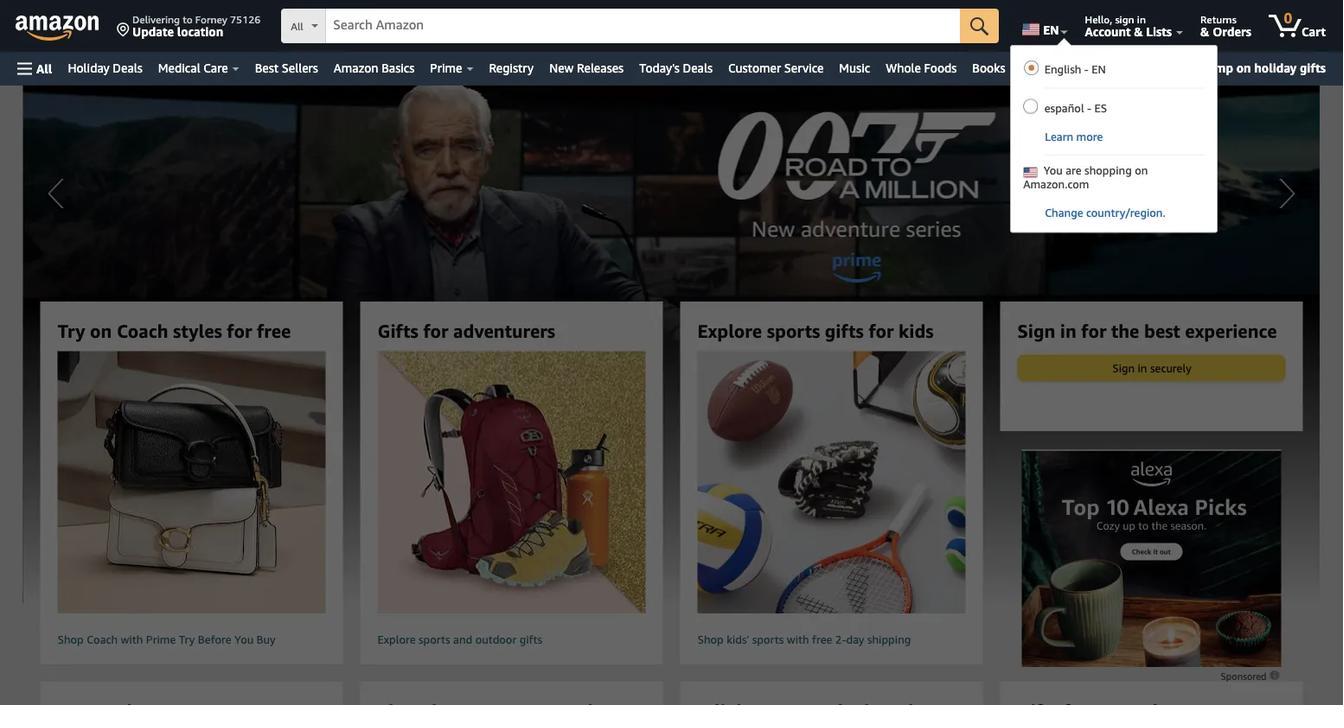 Task type: vqa. For each thing, say whether or not it's contained in the screenshot.
Amazon Photos link
no



Task type: describe. For each thing, give the bounding box(es) containing it.
best
[[1144, 320, 1181, 342]]

get a jump on holiday gifts link
[[1164, 57, 1333, 80]]

to
[[183, 13, 193, 25]]

main content containing try on coach styles for free
[[0, 86, 1343, 706]]

returns & orders
[[1201, 13, 1252, 38]]

0 horizontal spatial free
[[257, 320, 291, 342]]

buy
[[257, 634, 276, 647]]

english - en
[[1045, 63, 1106, 76]]

outdoor
[[475, 634, 517, 647]]

medical care
[[158, 61, 228, 75]]

whole foods
[[886, 61, 957, 75]]

best sellers
[[255, 61, 318, 75]]

books link
[[965, 56, 1013, 80]]

adventurers
[[453, 320, 556, 342]]

medical care link
[[150, 56, 247, 80]]

1 vertical spatial en
[[1092, 63, 1106, 76]]

gifts
[[378, 320, 419, 342]]

new releases link
[[542, 56, 632, 80]]

sign for sign in securely
[[1113, 361, 1135, 375]]

fashion link
[[1013, 56, 1071, 80]]

service
[[784, 61, 824, 75]]

try on coach styles for free image
[[28, 351, 355, 614]]

hello,
[[1085, 13, 1113, 25]]

0 horizontal spatial you
[[234, 634, 254, 647]]

delivering
[[132, 13, 180, 25]]

and
[[453, 634, 473, 647]]

sponsored link
[[1221, 669, 1281, 685]]

1 for from the left
[[227, 320, 252, 342]]

amazon basics
[[334, 61, 415, 75]]

in for securely
[[1138, 361, 1147, 375]]

navigation navigation
[[0, 0, 1343, 241]]

more
[[1077, 130, 1103, 143]]

sign
[[1115, 13, 1135, 25]]

sports for gifts
[[767, 320, 820, 342]]

customer service link
[[721, 56, 832, 80]]

get
[[1171, 61, 1191, 75]]

3 for from the left
[[869, 320, 894, 342]]

holiday deals
[[68, 61, 143, 75]]

holiday deals link
[[60, 56, 150, 80]]

customer service
[[728, 61, 824, 75]]

whole
[[886, 61, 921, 75]]

you inside the you are shopping on amazon.com
[[1044, 164, 1063, 177]]

prime inside prime link
[[430, 61, 462, 75]]

75126
[[230, 13, 261, 25]]

forney
[[195, 13, 227, 25]]

2-
[[835, 634, 846, 647]]

english
[[1045, 63, 1082, 76]]

sports for and
[[419, 634, 450, 647]]

shop kids' sports with free 2-day shipping link
[[668, 351, 995, 652]]

on for jump
[[1237, 61, 1251, 75]]

you are shopping on amazon.com
[[1023, 164, 1148, 191]]

en inside "link"
[[1043, 22, 1059, 37]]

gifts inside navigation navigation
[[1300, 61, 1326, 75]]

sign in for the best experience
[[1018, 320, 1277, 342]]

in inside navigation navigation
[[1137, 13, 1146, 25]]

account & lists
[[1085, 24, 1172, 38]]

holiday
[[1254, 61, 1297, 75]]

the
[[1112, 320, 1140, 342]]

on for shopping
[[1135, 164, 1148, 177]]

music
[[839, 61, 870, 75]]

securely
[[1150, 361, 1192, 375]]

best sellers link
[[247, 56, 326, 80]]

leave feedback on sponsored ad element
[[1221, 671, 1281, 682]]

shop kids' sports with free 2-day shipping
[[698, 634, 911, 647]]

sign for sign in for the best experience
[[1018, 320, 1056, 342]]

account
[[1085, 24, 1131, 38]]

explore for explore sports and outdoor gifts
[[378, 634, 416, 647]]

explore sports and outdoor gifts
[[378, 634, 542, 647]]

in for for
[[1060, 320, 1077, 342]]

all inside "all" search box
[[291, 20, 303, 32]]

styles
[[173, 320, 222, 342]]

books
[[973, 61, 1006, 75]]

orders
[[1213, 24, 1252, 38]]

are
[[1066, 164, 1082, 177]]

0 horizontal spatial gifts
[[520, 634, 542, 647]]

kids'
[[727, 634, 749, 647]]

new releases
[[549, 61, 624, 75]]

4 for from the left
[[1082, 320, 1107, 342]]

amazon basics link
[[326, 56, 422, 80]]

shop for explore
[[698, 634, 724, 647]]

coach inside shop coach with prime try before you buy link
[[87, 634, 118, 647]]

2 with from the left
[[787, 634, 809, 647]]

explore sports gifts for kids
[[698, 320, 934, 342]]

day
[[846, 634, 865, 647]]

español - es
[[1045, 101, 1107, 115]]

es
[[1095, 101, 1107, 115]]

experience
[[1185, 320, 1277, 342]]

en link
[[1012, 4, 1076, 48]]

registry link
[[481, 56, 542, 80]]



Task type: locate. For each thing, give the bounding box(es) containing it.
0 vertical spatial gifts
[[1300, 61, 1326, 75]]

with left 2-
[[787, 634, 809, 647]]

for left kids
[[869, 320, 894, 342]]

main content
[[0, 86, 1343, 706]]

learn more link
[[1023, 130, 1205, 150]]

1 vertical spatial prime
[[146, 634, 176, 647]]

with left before
[[121, 634, 143, 647]]

prime
[[430, 61, 462, 75], [146, 634, 176, 647]]

0 horizontal spatial prime
[[146, 634, 176, 647]]

you
[[1044, 164, 1063, 177], [234, 634, 254, 647]]

1 horizontal spatial with
[[787, 634, 809, 647]]

in right the sign
[[1137, 13, 1146, 25]]

all down "amazon" image
[[36, 61, 52, 76]]

shopping
[[1085, 164, 1132, 177]]

deals inside 'holiday deals' link
[[113, 61, 143, 75]]

&
[[1134, 24, 1143, 38], [1201, 24, 1210, 38]]

0 horizontal spatial shop
[[58, 634, 84, 647]]

None submit
[[960, 9, 999, 43]]

foods
[[924, 61, 957, 75]]

gifts for adventurers image
[[348, 351, 675, 614]]

0 vertical spatial en
[[1043, 22, 1059, 37]]

deals for today's deals
[[683, 61, 713, 75]]

1 horizontal spatial sign
[[1113, 361, 1135, 375]]

1 shop from the left
[[58, 634, 84, 647]]

explore for explore sports gifts for kids
[[698, 320, 762, 342]]

gifts left kids
[[825, 320, 864, 342]]

for right "gifts"
[[423, 320, 449, 342]]

1 vertical spatial you
[[234, 634, 254, 647]]

today's deals
[[639, 61, 713, 75]]

shipping
[[867, 634, 911, 647]]

deals right today's
[[683, 61, 713, 75]]

1 horizontal spatial explore
[[698, 320, 762, 342]]

& left orders
[[1201, 24, 1210, 38]]

before
[[198, 634, 231, 647]]

update
[[132, 24, 174, 38]]

& left lists
[[1134, 24, 1143, 38]]

for
[[227, 320, 252, 342], [423, 320, 449, 342], [869, 320, 894, 342], [1082, 320, 1107, 342]]

sign in securely link
[[1019, 356, 1285, 381]]

prime right basics
[[430, 61, 462, 75]]

you up the amazon.com
[[1044, 164, 1063, 177]]

today's
[[639, 61, 680, 75]]

free left 2-
[[812, 634, 832, 647]]

0 horizontal spatial on
[[90, 320, 112, 342]]

prime left before
[[146, 634, 176, 647]]

learn
[[1045, 130, 1074, 143]]

& for account
[[1134, 24, 1143, 38]]

watch the amazon original series 007: road to a million with prime now on prime video image
[[23, 86, 1320, 605]]

& inside returns & orders
[[1201, 24, 1210, 38]]

1 horizontal spatial prime
[[430, 61, 462, 75]]

sponsored
[[1221, 671, 1269, 682]]

-
[[1085, 63, 1089, 76], [1087, 101, 1092, 115]]

2 shop from the left
[[698, 634, 724, 647]]

1 vertical spatial free
[[812, 634, 832, 647]]

whole foods link
[[878, 56, 965, 80]]

country/region.
[[1086, 206, 1166, 220]]

1 vertical spatial try
[[179, 634, 195, 647]]

deals
[[113, 61, 143, 75], [683, 61, 713, 75]]

1 vertical spatial on
[[1135, 164, 1148, 177]]

0 vertical spatial in
[[1137, 13, 1146, 25]]

0 horizontal spatial en
[[1043, 22, 1059, 37]]

1 horizontal spatial en
[[1092, 63, 1106, 76]]

free right the styles
[[257, 320, 291, 342]]

0 vertical spatial prime
[[430, 61, 462, 75]]

1 horizontal spatial on
[[1135, 164, 1148, 177]]

1 vertical spatial sign
[[1113, 361, 1135, 375]]

1 & from the left
[[1134, 24, 1143, 38]]

1 with from the left
[[121, 634, 143, 647]]

releases
[[577, 61, 624, 75]]

1 horizontal spatial free
[[812, 634, 832, 647]]

kids
[[899, 320, 934, 342]]

sports
[[767, 320, 820, 342], [419, 634, 450, 647], [752, 634, 784, 647]]

en up fashion
[[1043, 22, 1059, 37]]

1 vertical spatial explore
[[378, 634, 416, 647]]

for right the styles
[[227, 320, 252, 342]]

- for english
[[1085, 63, 1089, 76]]

1 vertical spatial in
[[1060, 320, 1077, 342]]

All search field
[[281, 9, 999, 45]]

0
[[1284, 10, 1292, 26]]

holiday
[[68, 61, 110, 75]]

in left securely
[[1138, 361, 1147, 375]]

customer
[[728, 61, 781, 75]]

free inside 'shop kids' sports with free 2-day shipping' link
[[812, 634, 832, 647]]

coach
[[117, 320, 168, 342], [87, 634, 118, 647]]

new
[[549, 61, 574, 75]]

lists
[[1146, 24, 1172, 38]]

you left buy
[[234, 634, 254, 647]]

basics
[[382, 61, 415, 75]]

0 vertical spatial on
[[1237, 61, 1251, 75]]

- right the "english"
[[1085, 63, 1089, 76]]

0 horizontal spatial &
[[1134, 24, 1143, 38]]

2 vertical spatial in
[[1138, 361, 1147, 375]]

amazon image
[[16, 16, 99, 42]]

shop for try
[[58, 634, 84, 647]]

prime inside shop coach with prime try before you buy link
[[146, 634, 176, 647]]

shop coach with prime try before you buy link
[[28, 351, 355, 652]]

español
[[1045, 101, 1084, 115]]

1 deals from the left
[[113, 61, 143, 75]]

get a jump on holiday gifts
[[1171, 61, 1326, 75]]

change country/region.
[[1045, 206, 1166, 220]]

cart
[[1302, 24, 1326, 38]]

care
[[204, 61, 228, 75]]

all inside all button
[[36, 61, 52, 76]]

0 vertical spatial sign
[[1018, 320, 1056, 342]]

0 vertical spatial explore
[[698, 320, 762, 342]]

all button
[[10, 52, 60, 86]]

0 vertical spatial free
[[257, 320, 291, 342]]

none submit inside "all" search box
[[960, 9, 999, 43]]

all up sellers
[[291, 20, 303, 32]]

2 vertical spatial gifts
[[520, 634, 542, 647]]

try on coach styles for free
[[58, 320, 291, 342]]

1 vertical spatial -
[[1087, 101, 1092, 115]]

medical
[[158, 61, 200, 75]]

1 horizontal spatial try
[[179, 634, 195, 647]]

hello, sign in
[[1085, 13, 1146, 25]]

Search Amazon text field
[[326, 10, 960, 42]]

deals inside today's deals link
[[683, 61, 713, 75]]

1 horizontal spatial deals
[[683, 61, 713, 75]]

gifts
[[1300, 61, 1326, 75], [825, 320, 864, 342], [520, 634, 542, 647]]

on inside the you are shopping on amazon.com
[[1135, 164, 1148, 177]]

today's deals link
[[632, 56, 721, 80]]

shop coach with prime try before you buy
[[58, 634, 276, 647]]

deals for holiday deals
[[113, 61, 143, 75]]

all
[[291, 20, 303, 32], [36, 61, 52, 76]]

explore
[[698, 320, 762, 342], [378, 634, 416, 647]]

en right the "english"
[[1092, 63, 1106, 76]]

0 vertical spatial coach
[[117, 320, 168, 342]]

sign in securely
[[1113, 361, 1192, 375]]

fashion
[[1021, 61, 1063, 75]]

a
[[1194, 61, 1201, 75]]

sellers
[[282, 61, 318, 75]]

amazon
[[334, 61, 378, 75]]

returns
[[1201, 13, 1237, 25]]

1 horizontal spatial gifts
[[825, 320, 864, 342]]

0 horizontal spatial explore
[[378, 634, 416, 647]]

0 vertical spatial you
[[1044, 164, 1063, 177]]

0 horizontal spatial sign
[[1018, 320, 1056, 342]]

0 vertical spatial -
[[1085, 63, 1089, 76]]

1 horizontal spatial shop
[[698, 634, 724, 647]]

0 horizontal spatial all
[[36, 61, 52, 76]]

gifts right outdoor
[[520, 634, 542, 647]]

0 vertical spatial try
[[58, 320, 85, 342]]

0 horizontal spatial with
[[121, 634, 143, 647]]

shop inside shop coach with prime try before you buy link
[[58, 634, 84, 647]]

explore sports gifts for kids image
[[668, 351, 995, 614]]

prime link
[[422, 56, 481, 80]]

explore sports and outdoor gifts link
[[348, 351, 675, 652]]

best
[[255, 61, 279, 75]]

gifts down cart
[[1300, 61, 1326, 75]]

jump
[[1204, 61, 1234, 75]]

amazon.com
[[1023, 178, 1089, 191]]

in left the the
[[1060, 320, 1077, 342]]

2 horizontal spatial on
[[1237, 61, 1251, 75]]

0 horizontal spatial deals
[[113, 61, 143, 75]]

0 horizontal spatial try
[[58, 320, 85, 342]]

gifts for adventurers
[[378, 320, 556, 342]]

- for español
[[1087, 101, 1092, 115]]

2 & from the left
[[1201, 24, 1210, 38]]

2 deals from the left
[[683, 61, 713, 75]]

1 horizontal spatial all
[[291, 20, 303, 32]]

for left the the
[[1082, 320, 1107, 342]]

shop inside 'shop kids' sports with free 2-day shipping' link
[[698, 634, 724, 647]]

2 vertical spatial on
[[90, 320, 112, 342]]

change
[[1045, 206, 1083, 220]]

change country/region. link
[[1023, 206, 1205, 226]]

on
[[1237, 61, 1251, 75], [1135, 164, 1148, 177], [90, 320, 112, 342]]

1 vertical spatial coach
[[87, 634, 118, 647]]

learn more
[[1045, 130, 1103, 143]]

deals right holiday
[[113, 61, 143, 75]]

1 horizontal spatial &
[[1201, 24, 1210, 38]]

1 vertical spatial all
[[36, 61, 52, 76]]

registry
[[489, 61, 534, 75]]

delivering to forney 75126 update location
[[132, 13, 261, 38]]

1 vertical spatial gifts
[[825, 320, 864, 342]]

0 vertical spatial all
[[291, 20, 303, 32]]

2 horizontal spatial gifts
[[1300, 61, 1326, 75]]

& for returns
[[1201, 24, 1210, 38]]

1 horizontal spatial you
[[1044, 164, 1063, 177]]

2 for from the left
[[423, 320, 449, 342]]

- left es
[[1087, 101, 1092, 115]]

music link
[[832, 56, 878, 80]]



